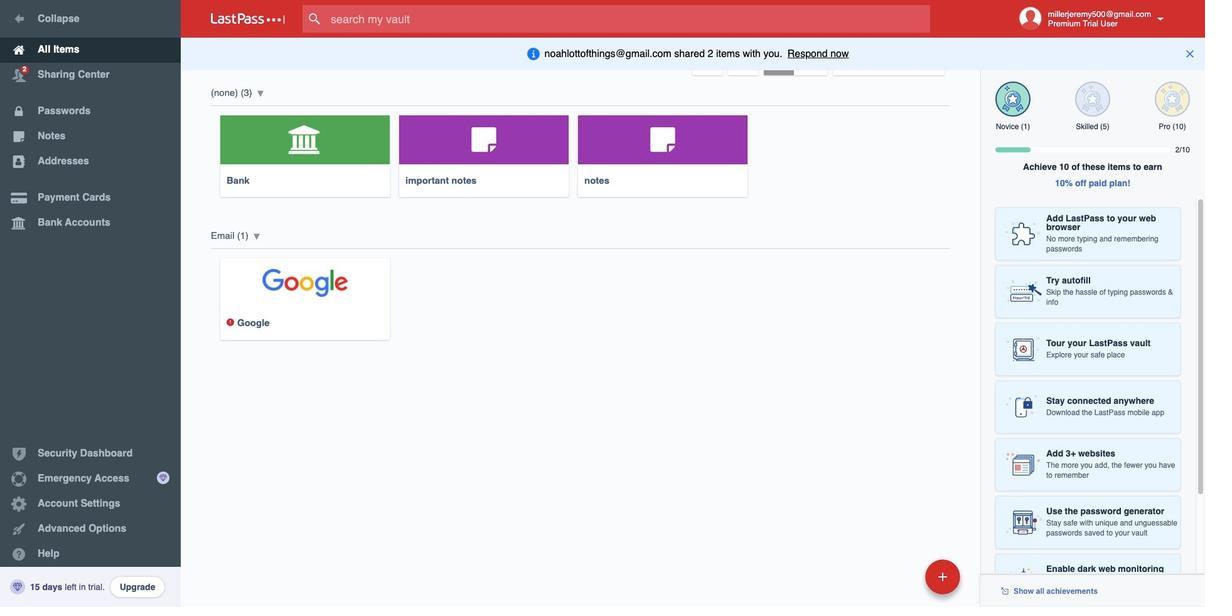 Task type: locate. For each thing, give the bounding box(es) containing it.
new item navigation
[[839, 556, 968, 608]]

lastpass image
[[211, 13, 285, 24]]

new item element
[[839, 559, 965, 595]]



Task type: vqa. For each thing, say whether or not it's contained in the screenshot.
Main navigation 'navigation'
yes



Task type: describe. For each thing, give the bounding box(es) containing it.
vault options navigation
[[181, 38, 981, 75]]

main navigation navigation
[[0, 0, 181, 608]]

search my vault text field
[[303, 5, 955, 33]]

Search search field
[[303, 5, 955, 33]]



